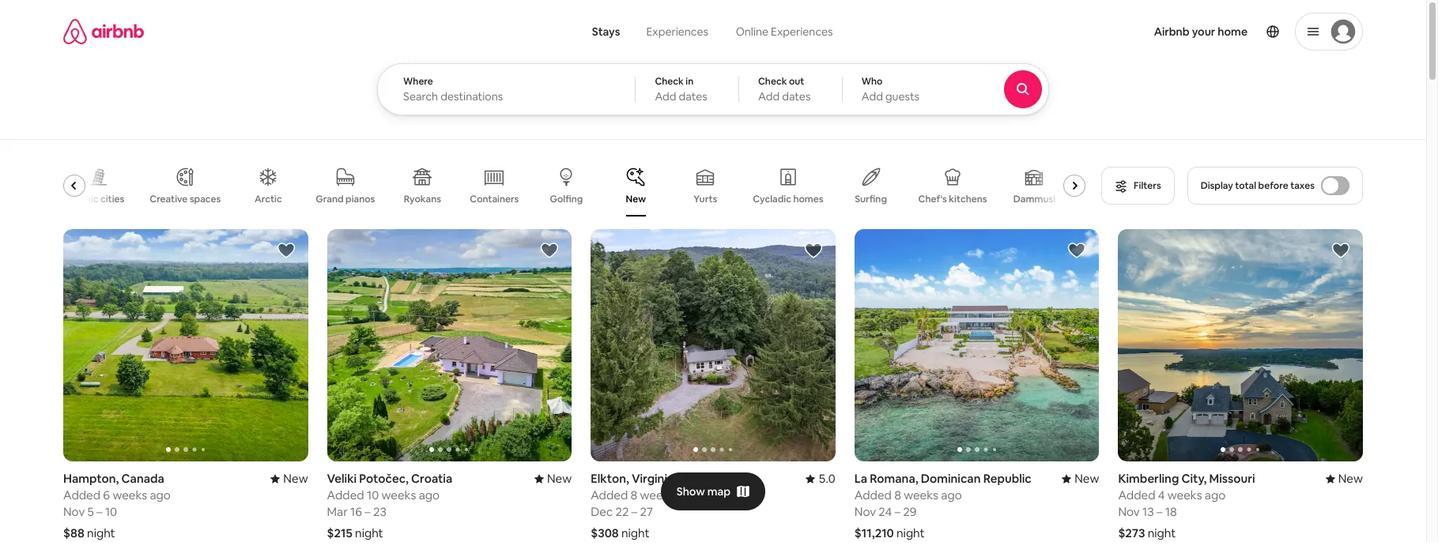 Task type: locate. For each thing, give the bounding box(es) containing it.
kimberling city, missouri added 4 weeks ago nov 13 – 18 $273 night
[[1119, 472, 1256, 541]]

0 horizontal spatial new place to stay image
[[271, 471, 308, 487]]

4 weeks from the left
[[640, 488, 675, 503]]

5 weeks from the left
[[1168, 488, 1203, 503]]

add inside who add guests
[[862, 89, 883, 104]]

check
[[655, 75, 684, 88], [759, 75, 787, 88]]

nov
[[63, 505, 85, 520], [855, 505, 876, 520], [1119, 505, 1140, 520]]

1 horizontal spatial 10
[[367, 488, 379, 503]]

1 horizontal spatial add
[[759, 89, 780, 104]]

nov left 24
[[855, 505, 876, 520]]

add to wishlist: elkton, virginia image
[[804, 241, 823, 260]]

weeks up 29
[[904, 488, 939, 503]]

potočec,
[[359, 471, 409, 487]]

2 check from the left
[[759, 75, 787, 88]]

night down 27
[[622, 526, 650, 541]]

add for check out add dates
[[759, 89, 780, 104]]

0 horizontal spatial 10
[[105, 505, 117, 520]]

4 added from the left
[[591, 488, 628, 503]]

new place to stay image for la romana, dominican republic
[[1062, 471, 1100, 487]]

1 added from the left
[[63, 488, 101, 503]]

nov left 5
[[63, 505, 85, 520]]

filters button
[[1102, 167, 1175, 205]]

weeks down the canada
[[113, 488, 147, 503]]

ago inside elkton, virginia added 8 weeks ago dec 22 – 27 $308 night
[[678, 488, 698, 503]]

1 weeks from the left
[[113, 488, 147, 503]]

2 new place to stay image from the left
[[1326, 472, 1364, 487]]

$88
[[63, 526, 84, 541]]

1 horizontal spatial 8
[[895, 488, 902, 503]]

night down 18
[[1148, 526, 1176, 541]]

added up 13
[[1119, 488, 1156, 503]]

8 down virginia
[[631, 488, 638, 503]]

add inside check in add dates
[[655, 89, 677, 104]]

4 night from the left
[[622, 526, 650, 541]]

ago inside kimberling city, missouri added 4 weeks ago nov 13 – 18 $273 night
[[1205, 488, 1226, 503]]

1 horizontal spatial new place to stay image
[[535, 471, 572, 487]]

– right 24
[[895, 505, 901, 520]]

group for elkton, virginia added 8 weeks ago dec 22 – 27 $308 night
[[591, 229, 836, 462]]

1 horizontal spatial nov
[[855, 505, 876, 520]]

0 horizontal spatial experiences
[[647, 25, 709, 39]]

add to wishlist: veliki potočec, croatia image
[[540, 241, 559, 260]]

airbnb your home link
[[1145, 15, 1258, 48]]

3 ago from the left
[[941, 488, 962, 503]]

night inside hampton, canada added 6 weeks ago nov 5 – 10 $88 night
[[87, 526, 115, 541]]

added inside elkton, virginia added 8 weeks ago dec 22 – 27 $308 night
[[591, 488, 628, 503]]

weeks
[[113, 488, 147, 503], [382, 488, 416, 503], [904, 488, 939, 503], [640, 488, 675, 503], [1168, 488, 1203, 503]]

veliki
[[327, 471, 357, 487]]

add for check in add dates
[[655, 89, 677, 104]]

3 nov from the left
[[1119, 505, 1140, 520]]

3 – from the left
[[895, 505, 901, 520]]

1 ago from the left
[[150, 488, 171, 503]]

5 ago from the left
[[1205, 488, 1226, 503]]

– right 5
[[97, 505, 103, 520]]

dates down out
[[782, 89, 811, 104]]

dates inside check out add dates
[[782, 89, 811, 104]]

5 – from the left
[[1157, 505, 1163, 520]]

2 dates from the left
[[782, 89, 811, 104]]

new
[[626, 193, 646, 206], [283, 471, 308, 487], [547, 471, 572, 487], [1075, 471, 1100, 487], [1339, 472, 1364, 487]]

1 horizontal spatial new place to stay image
[[1326, 472, 1364, 487]]

3 added from the left
[[855, 488, 892, 503]]

added down the la
[[855, 488, 892, 503]]

new place to stay image left the elkton, on the bottom left of page
[[535, 471, 572, 487]]

experiences
[[647, 25, 709, 39], [771, 25, 833, 39]]

2 night from the left
[[355, 526, 383, 541]]

ago down missouri
[[1205, 488, 1226, 503]]

1 dates from the left
[[679, 89, 708, 104]]

total
[[1236, 180, 1257, 192]]

added down veliki
[[327, 488, 364, 503]]

check inside check in add dates
[[655, 75, 684, 88]]

0 horizontal spatial add
[[655, 89, 677, 104]]

– inside the veliki potočec, croatia added 10 weeks ago mar 16 – 23 $215 night
[[365, 505, 371, 520]]

1 – from the left
[[97, 505, 103, 520]]

10
[[367, 488, 379, 503], [105, 505, 117, 520]]

1 new place to stay image from the left
[[271, 471, 308, 487]]

surfing
[[855, 193, 887, 206]]

ago inside la romana, dominican republic added 8 weeks ago nov 24 – 29 $11,210 night
[[941, 488, 962, 503]]

1 check from the left
[[655, 75, 684, 88]]

2 new place to stay image from the left
[[535, 471, 572, 487]]

2 8 from the left
[[631, 488, 638, 503]]

added down the elkton, on the bottom left of page
[[591, 488, 628, 503]]

$215
[[327, 526, 353, 541]]

added up 5
[[63, 488, 101, 503]]

virginia
[[632, 472, 674, 487]]

added inside la romana, dominican republic added 8 weeks ago nov 24 – 29 $11,210 night
[[855, 488, 892, 503]]

added
[[63, 488, 101, 503], [327, 488, 364, 503], [855, 488, 892, 503], [591, 488, 628, 503], [1119, 488, 1156, 503]]

1 horizontal spatial experiences
[[771, 25, 833, 39]]

2 – from the left
[[365, 505, 371, 520]]

1 night from the left
[[87, 526, 115, 541]]

new place to stay image
[[271, 471, 308, 487], [535, 471, 572, 487]]

1 experiences from the left
[[647, 25, 709, 39]]

3 weeks from the left
[[904, 488, 939, 503]]

elkton, virginia added 8 weeks ago dec 22 – 27 $308 night
[[591, 472, 698, 541]]

nov inside la romana, dominican republic added 8 weeks ago nov 24 – 29 $11,210 night
[[855, 505, 876, 520]]

dates for check out add dates
[[782, 89, 811, 104]]

online
[[736, 25, 769, 39]]

0 horizontal spatial new place to stay image
[[1062, 471, 1100, 487]]

2 add from the left
[[759, 89, 780, 104]]

weeks down city,
[[1168, 488, 1203, 503]]

new inside group
[[626, 193, 646, 206]]

new place to stay image left veliki
[[271, 471, 308, 487]]

1 nov from the left
[[63, 505, 85, 520]]

la romana, dominican republic added 8 weeks ago nov 24 – 29 $11,210 night
[[855, 471, 1032, 541]]

add down experiences button
[[655, 89, 677, 104]]

2 weeks from the left
[[382, 488, 416, 503]]

group for hampton, canada added 6 weeks ago nov 5 – 10 $88 night
[[63, 229, 308, 462]]

online experiences
[[736, 25, 833, 39]]

nov left 13
[[1119, 505, 1140, 520]]

check out add dates
[[759, 75, 811, 104]]

1 horizontal spatial check
[[759, 75, 787, 88]]

8
[[895, 488, 902, 503], [631, 488, 638, 503]]

check left out
[[759, 75, 787, 88]]

night down 5
[[87, 526, 115, 541]]

home
[[1218, 25, 1248, 39]]

missouri
[[1210, 472, 1256, 487]]

veliki potočec, croatia added 10 weeks ago mar 16 – 23 $215 night
[[327, 471, 453, 541]]

ago left 'map'
[[678, 488, 698, 503]]

weeks down virginia
[[640, 488, 675, 503]]

–
[[97, 505, 103, 520], [365, 505, 371, 520], [895, 505, 901, 520], [632, 505, 638, 520], [1157, 505, 1163, 520]]

2 horizontal spatial nov
[[1119, 505, 1140, 520]]

group containing iconic cities
[[63, 155, 1092, 217]]

0 horizontal spatial dates
[[679, 89, 708, 104]]

croatia
[[411, 471, 453, 487]]

homes
[[794, 193, 824, 206]]

ago down dominican
[[941, 488, 962, 503]]

night down 23
[[355, 526, 383, 541]]

chef's
[[919, 193, 947, 206]]

check left in
[[655, 75, 684, 88]]

new place to stay image
[[1062, 471, 1100, 487], [1326, 472, 1364, 487]]

– inside hampton, canada added 6 weeks ago nov 5 – 10 $88 night
[[97, 505, 103, 520]]

2 added from the left
[[327, 488, 364, 503]]

– right 13
[[1157, 505, 1163, 520]]

dates down in
[[679, 89, 708, 104]]

add to wishlist: la romana, dominican republic image
[[1068, 241, 1087, 260]]

ago
[[150, 488, 171, 503], [419, 488, 440, 503], [941, 488, 962, 503], [678, 488, 698, 503], [1205, 488, 1226, 503]]

10 inside hampton, canada added 6 weeks ago nov 5 – 10 $88 night
[[105, 505, 117, 520]]

weeks inside the veliki potočec, croatia added 10 weeks ago mar 16 – 23 $215 night
[[382, 488, 416, 503]]

add inside check out add dates
[[759, 89, 780, 104]]

in
[[686, 75, 694, 88]]

experiences right online
[[771, 25, 833, 39]]

ago down croatia
[[419, 488, 440, 503]]

27
[[640, 505, 653, 520]]

stays tab panel
[[377, 63, 1093, 115]]

dates
[[679, 89, 708, 104], [782, 89, 811, 104]]

0 horizontal spatial check
[[655, 75, 684, 88]]

4 ago from the left
[[678, 488, 698, 503]]

weeks down potočec,
[[382, 488, 416, 503]]

new for veliki potočec, croatia added 10 weeks ago mar 16 – 23 $215 night
[[547, 471, 572, 487]]

1 8 from the left
[[895, 488, 902, 503]]

18
[[1166, 505, 1177, 520]]

add down who
[[862, 89, 883, 104]]

experiences up in
[[647, 25, 709, 39]]

$308
[[591, 526, 619, 541]]

1 horizontal spatial dates
[[782, 89, 811, 104]]

3 add from the left
[[862, 89, 883, 104]]

weeks inside elkton, virginia added 8 weeks ago dec 22 – 27 $308 night
[[640, 488, 675, 503]]

check inside check out add dates
[[759, 75, 787, 88]]

dates inside check in add dates
[[679, 89, 708, 104]]

5.0 out of 5 average rating image
[[806, 472, 836, 487]]

0 vertical spatial 10
[[367, 488, 379, 503]]

ago down the canada
[[150, 488, 171, 503]]

3 night from the left
[[897, 526, 925, 541]]

0 horizontal spatial 8
[[631, 488, 638, 503]]

10 up 23
[[367, 488, 379, 503]]

new for la romana, dominican republic added 8 weeks ago nov 24 – 29 $11,210 night
[[1075, 471, 1100, 487]]

2 nov from the left
[[855, 505, 876, 520]]

group for la romana, dominican republic added 8 weeks ago nov 24 – 29 $11,210 night
[[855, 229, 1100, 462]]

4 – from the left
[[632, 505, 638, 520]]

1 add from the left
[[655, 89, 677, 104]]

group
[[63, 155, 1092, 217], [63, 229, 308, 462], [327, 229, 572, 462], [591, 229, 836, 462], [855, 229, 1100, 462], [1119, 229, 1364, 462]]

2 ago from the left
[[419, 488, 440, 503]]

1 new place to stay image from the left
[[1062, 471, 1100, 487]]

new for kimberling city, missouri added 4 weeks ago nov 13 – 18 $273 night
[[1339, 472, 1364, 487]]

show map
[[677, 485, 731, 499]]

5 night from the left
[[1148, 526, 1176, 541]]

group for kimberling city, missouri added 4 weeks ago nov 13 – 18 $273 night
[[1119, 229, 1364, 462]]

grand
[[316, 193, 344, 206]]

0 horizontal spatial nov
[[63, 505, 85, 520]]

added inside the veliki potočec, croatia added 10 weeks ago mar 16 – 23 $215 night
[[327, 488, 364, 503]]

5 added from the left
[[1119, 488, 1156, 503]]

out
[[789, 75, 805, 88]]

spaces
[[190, 193, 221, 206]]

night down 29
[[897, 526, 925, 541]]

None search field
[[377, 0, 1093, 115]]

nov inside hampton, canada added 6 weeks ago nov 5 – 10 $88 night
[[63, 505, 85, 520]]

display total before taxes
[[1201, 180, 1315, 192]]

ago inside hampton, canada added 6 weeks ago nov 5 – 10 $88 night
[[150, 488, 171, 503]]

– left 27
[[632, 505, 638, 520]]

1 vertical spatial 10
[[105, 505, 117, 520]]

romana,
[[870, 471, 919, 487]]

– inside elkton, virginia added 8 weeks ago dec 22 – 27 $308 night
[[632, 505, 638, 520]]

online experiences link
[[722, 16, 847, 47]]

8 down romana,
[[895, 488, 902, 503]]

– right 16
[[365, 505, 371, 520]]

10 down 6
[[105, 505, 117, 520]]

2 horizontal spatial add
[[862, 89, 883, 104]]

add down the 'online experiences'
[[759, 89, 780, 104]]

6
[[103, 488, 110, 503]]



Task type: describe. For each thing, give the bounding box(es) containing it.
who add guests
[[862, 75, 920, 104]]

$273
[[1119, 526, 1146, 541]]

ago inside the veliki potočec, croatia added 10 weeks ago mar 16 – 23 $215 night
[[419, 488, 440, 503]]

canada
[[121, 471, 164, 487]]

filters
[[1134, 180, 1162, 192]]

experiences inside button
[[647, 25, 709, 39]]

where
[[403, 75, 433, 88]]

2 experiences from the left
[[771, 25, 833, 39]]

10 inside the veliki potočec, croatia added 10 weeks ago mar 16 – 23 $215 night
[[367, 488, 379, 503]]

la
[[855, 471, 868, 487]]

profile element
[[872, 0, 1364, 63]]

new place to stay image for veliki potočec, croatia added 10 weeks ago mar 16 – 23 $215 night
[[535, 471, 572, 487]]

kimberling
[[1119, 472, 1180, 487]]

new place to stay image for kimberling city, missouri
[[1326, 472, 1364, 487]]

Where field
[[403, 89, 610, 104]]

– inside la romana, dominican republic added 8 weeks ago nov 24 – 29 $11,210 night
[[895, 505, 901, 520]]

chef's kitchens
[[919, 193, 987, 206]]

republic
[[984, 471, 1032, 487]]

hampton, canada added 6 weeks ago nov 5 – 10 $88 night
[[63, 471, 171, 541]]

iconic
[[72, 193, 98, 205]]

airbnb your home
[[1155, 25, 1248, 39]]

containers
[[470, 193, 519, 206]]

cycladic homes
[[753, 193, 824, 206]]

creative spaces
[[150, 193, 221, 206]]

yurts
[[694, 193, 718, 206]]

– inside kimberling city, missouri added 4 weeks ago nov 13 – 18 $273 night
[[1157, 505, 1163, 520]]

pianos
[[346, 193, 375, 206]]

kitchens
[[949, 193, 987, 206]]

mar
[[327, 505, 348, 520]]

add to wishlist: kimberling city, missouri image
[[1332, 241, 1351, 260]]

your
[[1192, 25, 1216, 39]]

guests
[[886, 89, 920, 104]]

golfing
[[550, 193, 583, 206]]

group for veliki potočec, croatia added 10 weeks ago mar 16 – 23 $215 night
[[327, 229, 572, 462]]

night inside elkton, virginia added 8 weeks ago dec 22 – 27 $308 night
[[622, 526, 650, 541]]

added inside kimberling city, missouri added 4 weeks ago nov 13 – 18 $273 night
[[1119, 488, 1156, 503]]

stays button
[[580, 16, 633, 47]]

experiences button
[[633, 16, 722, 47]]

new place to stay image for hampton, canada added 6 weeks ago nov 5 – 10 $88 night
[[271, 471, 308, 487]]

stays
[[592, 25, 620, 39]]

22
[[616, 505, 629, 520]]

dates for check in add dates
[[679, 89, 708, 104]]

night inside the veliki potočec, croatia added 10 weeks ago mar 16 – 23 $215 night
[[355, 526, 383, 541]]

night inside la romana, dominican republic added 8 weeks ago nov 24 – 29 $11,210 night
[[897, 526, 925, 541]]

who
[[862, 75, 883, 88]]

23
[[373, 505, 387, 520]]

29
[[904, 505, 917, 520]]

5
[[87, 505, 94, 520]]

elkton,
[[591, 472, 629, 487]]

show
[[677, 485, 705, 499]]

13
[[1143, 505, 1155, 520]]

creative
[[150, 193, 188, 206]]

map
[[708, 485, 731, 499]]

dec
[[591, 505, 613, 520]]

airbnb
[[1155, 25, 1190, 39]]

16
[[350, 505, 362, 520]]

$11,210
[[855, 526, 894, 541]]

4
[[1159, 488, 1165, 503]]

weeks inside hampton, canada added 6 weeks ago nov 5 – 10 $88 night
[[113, 488, 147, 503]]

hampton,
[[63, 471, 119, 487]]

8 inside elkton, virginia added 8 weeks ago dec 22 – 27 $308 night
[[631, 488, 638, 503]]

grand pianos
[[316, 193, 375, 206]]

add to wishlist: hampton, canada image
[[277, 241, 295, 260]]

city,
[[1182, 472, 1207, 487]]

check in add dates
[[655, 75, 708, 104]]

show map button
[[661, 473, 766, 511]]

ryokans
[[404, 193, 441, 206]]

display
[[1201, 180, 1234, 192]]

display total before taxes button
[[1188, 167, 1364, 205]]

8 inside la romana, dominican republic added 8 weeks ago nov 24 – 29 $11,210 night
[[895, 488, 902, 503]]

iconic cities
[[72, 193, 124, 205]]

weeks inside kimberling city, missouri added 4 weeks ago nov 13 – 18 $273 night
[[1168, 488, 1203, 503]]

added inside hampton, canada added 6 weeks ago nov 5 – 10 $88 night
[[63, 488, 101, 503]]

5.0
[[819, 472, 836, 487]]

weeks inside la romana, dominican republic added 8 weeks ago nov 24 – 29 $11,210 night
[[904, 488, 939, 503]]

cities
[[100, 193, 124, 205]]

check for check out add dates
[[759, 75, 787, 88]]

nov inside kimberling city, missouri added 4 weeks ago nov 13 – 18 $273 night
[[1119, 505, 1140, 520]]

taxes
[[1291, 180, 1315, 192]]

dominican
[[921, 471, 981, 487]]

none search field containing stays
[[377, 0, 1093, 115]]

dammusi
[[1014, 193, 1056, 206]]

before
[[1259, 180, 1289, 192]]

arctic
[[255, 193, 282, 206]]

night inside kimberling city, missouri added 4 weeks ago nov 13 – 18 $273 night
[[1148, 526, 1176, 541]]

cycladic
[[753, 193, 792, 206]]

24
[[879, 505, 892, 520]]

check for check in add dates
[[655, 75, 684, 88]]

what can we help you find? tab list
[[580, 16, 722, 47]]

new for hampton, canada added 6 weeks ago nov 5 – 10 $88 night
[[283, 471, 308, 487]]



Task type: vqa. For each thing, say whether or not it's contained in the screenshot.
Kimberling City, Missouri Added 4 weeks ago Nov 13 – 18 $273 night
yes



